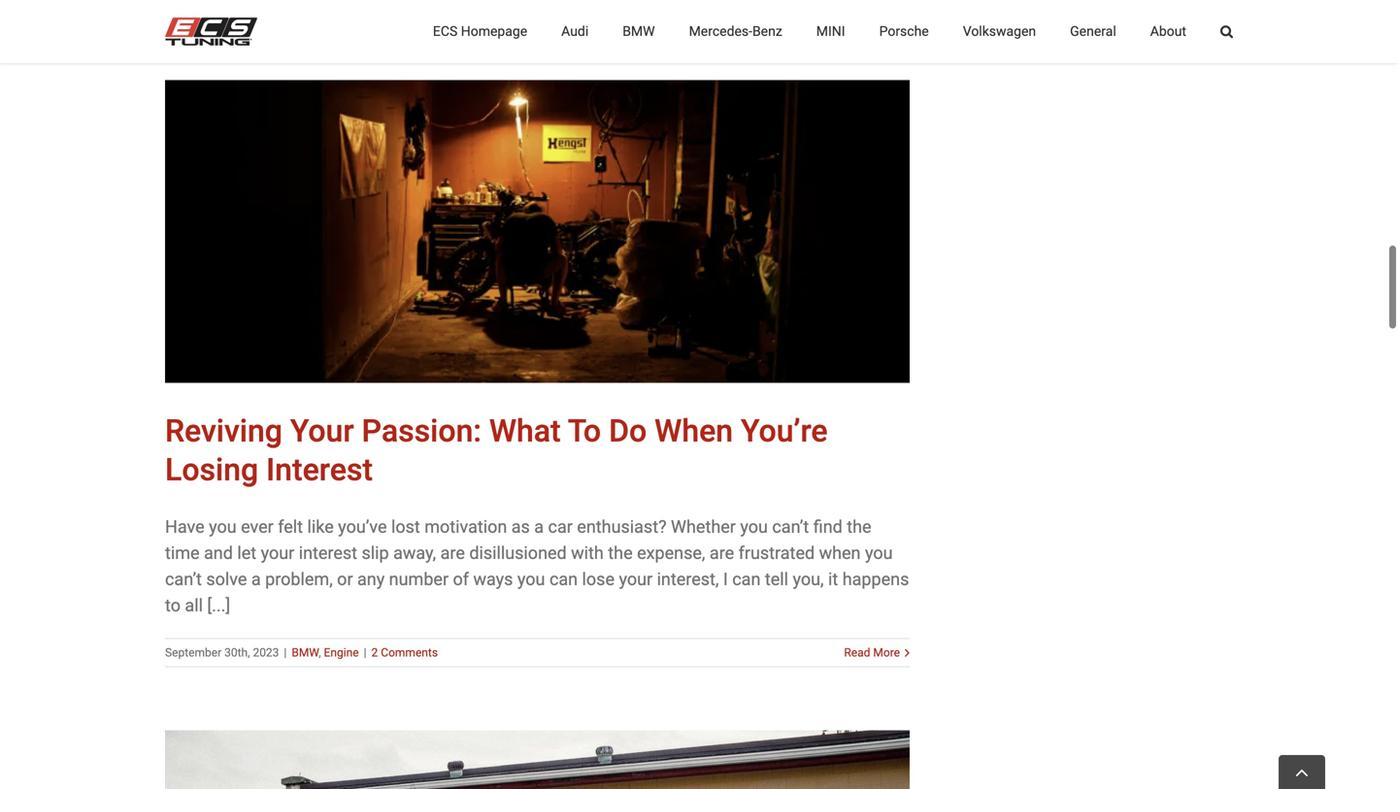 Task type: describe. For each thing, give the bounding box(es) containing it.
reviving your passion: what to do when you're losing interest link
[[165, 413, 828, 489]]

felt
[[278, 517, 303, 538]]

expense,
[[637, 543, 706, 564]]

30th,
[[224, 646, 250, 660]]

bmw link for engine link
[[292, 646, 319, 660]]

with
[[571, 543, 604, 564]]

frustrated
[[739, 543, 815, 564]]

read more link
[[844, 644, 900, 662]]

audi link
[[562, 0, 589, 63]]

away,
[[393, 543, 436, 564]]

the ecs tuning influencer & affiliate program image
[[165, 731, 910, 790]]

about
[[1151, 23, 1187, 39]]

2
[[372, 646, 378, 660]]

have
[[165, 517, 205, 538]]

1 vertical spatial your
[[619, 570, 653, 590]]

1 | from the left
[[284, 646, 287, 660]]

you up happens
[[865, 543, 893, 564]]

find
[[814, 517, 843, 538]]

and
[[204, 543, 233, 564]]

when
[[655, 413, 733, 450]]

mini link
[[817, 0, 846, 63]]

to
[[165, 596, 181, 616]]

problem,
[[265, 570, 333, 590]]

2 can from the left
[[733, 570, 761, 590]]

ever
[[241, 517, 274, 538]]

you down disillusioned at the bottom left of the page
[[518, 570, 545, 590]]

happens
[[843, 570, 910, 590]]

porsche link
[[880, 0, 929, 63]]

do
[[609, 413, 647, 450]]

i
[[724, 570, 728, 590]]

read more
[[844, 646, 900, 660]]

any
[[357, 570, 385, 590]]

reviving your passion: what to do when you're losing interest image
[[165, 80, 910, 383]]

engine link
[[324, 646, 359, 660]]

ecs tuning logo image
[[165, 17, 257, 46]]

or
[[337, 570, 353, 590]]

reviving
[[165, 413, 283, 450]]

0 vertical spatial can't
[[773, 517, 809, 538]]

number
[[389, 570, 449, 590]]

of
[[453, 570, 469, 590]]

,
[[319, 646, 321, 660]]

when
[[819, 543, 861, 564]]

0 horizontal spatial can't
[[165, 570, 202, 590]]

0 horizontal spatial the
[[608, 543, 633, 564]]

mercedes-benz
[[689, 23, 783, 39]]

read
[[844, 646, 871, 660]]

benz
[[753, 23, 783, 39]]

let
[[237, 543, 257, 564]]

have you ever felt like you've lost motivation as a car enthusiast? whether you can't find the time and let your interest slip away, are disillusioned with the expense, are frustrated when you can't solve a problem, or any number of ways you can lose your interest, i can tell you, it happens to all [...]
[[165, 517, 910, 616]]

passion:
[[362, 413, 482, 450]]

whether
[[671, 517, 736, 538]]

bmw link for mini 'link'
[[623, 0, 655, 63]]

1 can from the left
[[550, 570, 578, 590]]

[...]
[[207, 596, 230, 616]]

engine
[[324, 646, 359, 660]]

1 horizontal spatial bmw
[[623, 23, 655, 39]]

you,
[[793, 570, 824, 590]]

disillusioned
[[469, 543, 567, 564]]

volkswagen
[[963, 23, 1037, 39]]



Task type: locate. For each thing, give the bounding box(es) containing it.
0 horizontal spatial |
[[284, 646, 287, 660]]

| right 2023
[[284, 646, 287, 660]]

can't up frustrated
[[773, 517, 809, 538]]

interest
[[266, 452, 373, 489]]

september 30th, 2023 | bmw , engine | 2 comments
[[165, 646, 438, 660]]

you up frustrated
[[740, 517, 768, 538]]

2023
[[253, 646, 279, 660]]

1 vertical spatial can't
[[165, 570, 202, 590]]

interest
[[299, 543, 357, 564]]

can left the lose
[[550, 570, 578, 590]]

1 horizontal spatial bmw link
[[623, 0, 655, 63]]

bmw left engine
[[292, 646, 319, 660]]

what
[[489, 413, 561, 450]]

1 horizontal spatial a
[[535, 517, 544, 538]]

about link
[[1151, 0, 1187, 63]]

0 vertical spatial a
[[535, 517, 544, 538]]

your right the lose
[[619, 570, 653, 590]]

1 horizontal spatial can't
[[773, 517, 809, 538]]

your down felt
[[261, 543, 295, 564]]

can't
[[773, 517, 809, 538], [165, 570, 202, 590]]

2 comments link
[[372, 646, 438, 660]]

are up of
[[441, 543, 465, 564]]

a right "as"
[[535, 517, 544, 538]]

bmw link
[[623, 0, 655, 63], [292, 646, 319, 660]]

1 horizontal spatial your
[[619, 570, 653, 590]]

0 vertical spatial your
[[261, 543, 295, 564]]

it
[[829, 570, 839, 590]]

reviving your passion: what to do when you're losing interest
[[165, 413, 828, 489]]

0 horizontal spatial bmw link
[[292, 646, 319, 660]]

1 vertical spatial the
[[608, 543, 633, 564]]

losing
[[165, 452, 259, 489]]

are up the i
[[710, 543, 734, 564]]

2 | from the left
[[364, 646, 367, 660]]

can't down time
[[165, 570, 202, 590]]

1 are from the left
[[441, 543, 465, 564]]

tell
[[765, 570, 789, 590]]

the down 'enthusiast?'
[[608, 543, 633, 564]]

0 vertical spatial bmw link
[[623, 0, 655, 63]]

audi
[[562, 23, 589, 39]]

| left 2
[[364, 646, 367, 660]]

september
[[165, 646, 222, 660]]

bmw link right audi link
[[623, 0, 655, 63]]

0 horizontal spatial can
[[550, 570, 578, 590]]

0 horizontal spatial bmw
[[292, 646, 319, 660]]

bmw link left engine
[[292, 646, 319, 660]]

you're
[[741, 413, 828, 450]]

mercedes-benz link
[[689, 0, 783, 63]]

ecs
[[433, 23, 458, 39]]

car
[[548, 517, 573, 538]]

1 vertical spatial bmw
[[292, 646, 319, 660]]

enthusiast?
[[577, 517, 667, 538]]

you've
[[338, 517, 387, 538]]

are
[[441, 543, 465, 564], [710, 543, 734, 564]]

as
[[512, 517, 530, 538]]

0 vertical spatial bmw
[[623, 23, 655, 39]]

2 are from the left
[[710, 543, 734, 564]]

the right find
[[847, 517, 872, 538]]

1 horizontal spatial can
[[733, 570, 761, 590]]

0 horizontal spatial are
[[441, 543, 465, 564]]

mini
[[817, 23, 846, 39]]

you up and
[[209, 517, 237, 538]]

mercedes-
[[689, 23, 753, 39]]

can right the i
[[733, 570, 761, 590]]

ways
[[473, 570, 513, 590]]

time
[[165, 543, 200, 564]]

ecs homepage link
[[433, 0, 528, 63]]

homepage
[[461, 23, 528, 39]]

comments
[[381, 646, 438, 660]]

lost
[[391, 517, 420, 538]]

solve
[[206, 570, 247, 590]]

all
[[185, 596, 203, 616]]

you
[[209, 517, 237, 538], [740, 517, 768, 538], [865, 543, 893, 564], [518, 570, 545, 590]]

your
[[261, 543, 295, 564], [619, 570, 653, 590]]

your
[[290, 413, 354, 450]]

a
[[535, 517, 544, 538], [251, 570, 261, 590]]

lose
[[582, 570, 615, 590]]

a down let
[[251, 570, 261, 590]]

motivation
[[425, 517, 507, 538]]

1 horizontal spatial the
[[847, 517, 872, 538]]

|
[[284, 646, 287, 660], [364, 646, 367, 660]]

bmw
[[623, 23, 655, 39], [292, 646, 319, 660]]

volkswagen link
[[963, 0, 1037, 63]]

general
[[1071, 23, 1117, 39]]

to
[[568, 413, 601, 450]]

more
[[874, 646, 900, 660]]

the
[[847, 517, 872, 538], [608, 543, 633, 564]]

0 horizontal spatial your
[[261, 543, 295, 564]]

porsche
[[880, 23, 929, 39]]

general link
[[1071, 0, 1117, 63]]

1 horizontal spatial are
[[710, 543, 734, 564]]

like
[[307, 517, 334, 538]]

interest,
[[657, 570, 719, 590]]

slip
[[362, 543, 389, 564]]

0 vertical spatial the
[[847, 517, 872, 538]]

1 vertical spatial a
[[251, 570, 261, 590]]

0 horizontal spatial a
[[251, 570, 261, 590]]

1 vertical spatial bmw link
[[292, 646, 319, 660]]

ecs homepage
[[433, 23, 528, 39]]

1 horizontal spatial |
[[364, 646, 367, 660]]

bmw right the audi
[[623, 23, 655, 39]]

can
[[550, 570, 578, 590], [733, 570, 761, 590]]



Task type: vqa. For each thing, say whether or not it's contained in the screenshot.
have you ever felt like you've lost motivation as a car enthusiast? whether you can't find the time and let your interest slip away, are disillusioned with the expense, are frustrated when you can't solve a problem, or any number of ways you can lose your interest, i can tell you, it happens to all [...]
yes



